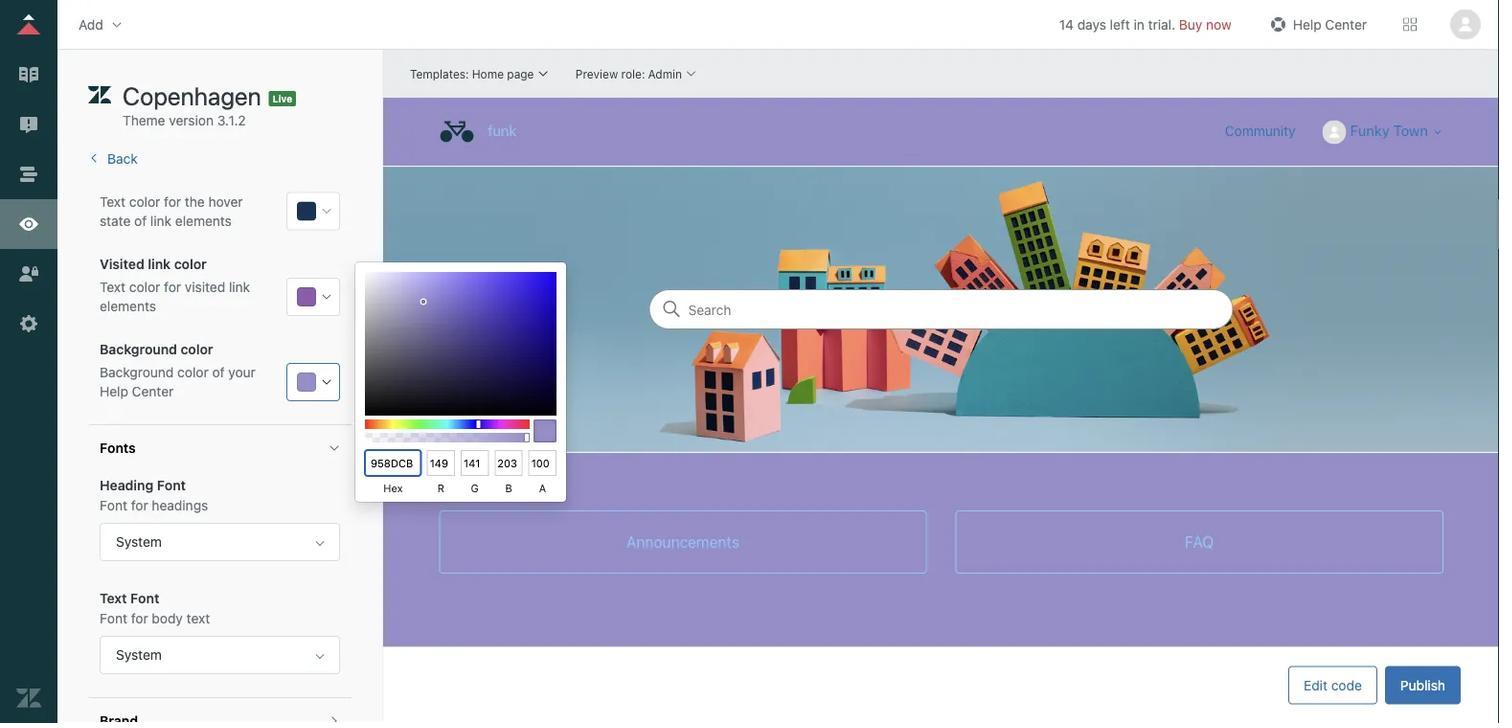 Task type: vqa. For each thing, say whether or not it's contained in the screenshot.
right by
no



Task type: locate. For each thing, give the bounding box(es) containing it.
zendesk products image
[[1404, 18, 1417, 31]]

2 text from the top
[[100, 279, 126, 295]]

2 system from the top
[[116, 647, 162, 663]]

1 system from the top
[[116, 534, 162, 550]]

settings image
[[16, 311, 41, 336]]

center
[[1326, 16, 1367, 32], [132, 384, 174, 400]]

font
[[157, 478, 186, 494], [100, 498, 127, 514], [130, 591, 159, 607], [100, 611, 127, 627]]

g
[[471, 483, 479, 495]]

system
[[116, 534, 162, 550], [116, 647, 162, 663]]

text
[[100, 194, 126, 209], [100, 279, 126, 295], [100, 591, 127, 607]]

background down background color
[[100, 365, 174, 381]]

of right state
[[134, 213, 147, 229]]

color up visited
[[174, 256, 207, 272]]

system button for text font font for body text
[[100, 636, 340, 675]]

0 vertical spatial system button
[[100, 523, 340, 562]]

elements inside text color for the hover state of link elements
[[175, 213, 232, 229]]

of left your
[[212, 365, 225, 381]]

system button
[[100, 523, 340, 562], [100, 636, 340, 675]]

None button
[[1448, 9, 1484, 40]]

color inside "background color of your help center"
[[177, 365, 209, 381]]

system down heading font font for headings
[[116, 534, 162, 550]]

0 vertical spatial link
[[150, 213, 172, 229]]

center left zendesk products image
[[1326, 16, 1367, 32]]

link up text color for visited link elements
[[148, 256, 171, 272]]

1 vertical spatial help
[[100, 384, 128, 400]]

system button down headings
[[100, 523, 340, 562]]

link up the visited link color at the top of page
[[150, 213, 172, 229]]

0 horizontal spatial elements
[[100, 298, 156, 314]]

background for background color
[[100, 342, 177, 358]]

0 vertical spatial background
[[100, 342, 177, 358]]

text for text color for the hover state of link elements
[[100, 194, 126, 209]]

14
[[1060, 16, 1074, 32]]

0 vertical spatial of
[[134, 213, 147, 229]]

1 horizontal spatial of
[[212, 365, 225, 381]]

Heading Font button
[[73, 10, 130, 39]]

0 vertical spatial text
[[100, 194, 126, 209]]

for left the the
[[164, 194, 181, 209]]

0 vertical spatial elements
[[175, 213, 232, 229]]

color inside text color for visited link elements
[[129, 279, 160, 295]]

1 vertical spatial text
[[100, 279, 126, 295]]

help right now
[[1293, 16, 1322, 32]]

theme type image
[[88, 80, 111, 111]]

text inside text color for the hover state of link elements
[[100, 194, 126, 209]]

2 system button from the top
[[100, 636, 340, 675]]

edit code button
[[1289, 666, 1378, 705]]

system inside text font field
[[116, 647, 162, 663]]

None field
[[365, 451, 421, 476], [427, 451, 455, 476], [461, 451, 489, 476], [495, 451, 523, 476], [529, 451, 557, 476], [365, 451, 421, 476], [427, 451, 455, 476], [461, 451, 489, 476], [495, 451, 523, 476], [529, 451, 557, 476]]

arrange content image
[[16, 162, 41, 187]]

1 system button from the top
[[100, 523, 340, 562]]

0 horizontal spatial help
[[100, 384, 128, 400]]

background
[[100, 342, 177, 358], [100, 365, 174, 381]]

1 vertical spatial center
[[132, 384, 174, 400]]

elements down visited
[[100, 298, 156, 314]]

system down body
[[116, 647, 162, 663]]

publish
[[1401, 678, 1446, 693]]

back link
[[88, 151, 138, 167]]

text inside text color for visited link elements
[[100, 279, 126, 295]]

link
[[150, 213, 172, 229], [148, 256, 171, 272], [229, 279, 250, 295]]

link right visited
[[229, 279, 250, 295]]

help inside "background color of your help center"
[[100, 384, 128, 400]]

0 vertical spatial center
[[1326, 16, 1367, 32]]

Heading Font field
[[100, 472, 340, 562]]

of
[[134, 213, 147, 229], [212, 365, 225, 381]]

color down the visited link color at the top of page
[[129, 279, 160, 295]]

help
[[1293, 16, 1322, 32], [100, 384, 128, 400]]

headings
[[152, 498, 208, 514]]

font down "heading"
[[100, 498, 127, 514]]

of inside text color for the hover state of link elements
[[134, 213, 147, 229]]

days
[[1078, 16, 1107, 32]]

for inside 'text font font for body text'
[[131, 611, 148, 627]]

live
[[273, 93, 292, 104]]

1 vertical spatial system button
[[100, 636, 340, 675]]

buy
[[1180, 16, 1203, 32]]

font up headings
[[157, 478, 186, 494]]

1 vertical spatial elements
[[100, 298, 156, 314]]

color inside text color for the hover state of link elements
[[129, 194, 160, 209]]

color
[[129, 194, 160, 209], [174, 256, 207, 272], [129, 279, 160, 295], [181, 342, 213, 358], [177, 365, 209, 381]]

0 horizontal spatial of
[[134, 213, 147, 229]]

1 background from the top
[[100, 342, 177, 358]]

code
[[1332, 678, 1362, 693]]

of inside "background color of your help center"
[[212, 365, 225, 381]]

copenhagen
[[123, 81, 261, 110]]

elements
[[175, 213, 232, 229], [100, 298, 156, 314]]

text color for visited link elements
[[100, 279, 250, 314]]

14 days left in trial. buy now
[[1060, 16, 1232, 32]]

background for background color of your help center
[[100, 365, 174, 381]]

font left body
[[100, 611, 127, 627]]

color down background color
[[177, 365, 209, 381]]

1 vertical spatial of
[[212, 365, 225, 381]]

1 horizontal spatial elements
[[175, 213, 232, 229]]

system button down 'text'
[[100, 636, 340, 675]]

for inside text color for the hover state of link elements
[[164, 194, 181, 209]]

0 horizontal spatial center
[[132, 384, 174, 400]]

your
[[228, 365, 256, 381]]

background up "background color of your help center"
[[100, 342, 177, 358]]

0 vertical spatial system
[[116, 534, 162, 550]]

1 horizontal spatial help
[[1293, 16, 1322, 32]]

2 vertical spatial link
[[229, 279, 250, 295]]

1 vertical spatial background
[[100, 365, 174, 381]]

help center button
[[1261, 10, 1373, 39]]

for down the visited link color at the top of page
[[164, 279, 181, 295]]

elements down the the
[[175, 213, 232, 229]]

color up state
[[129, 194, 160, 209]]

publish button
[[1385, 666, 1461, 705]]

the
[[185, 194, 205, 209]]

0 vertical spatial help
[[1293, 16, 1322, 32]]

for left body
[[131, 611, 148, 627]]

1 text from the top
[[100, 194, 126, 209]]

system inside the heading font field
[[116, 534, 162, 550]]

visited
[[185, 279, 225, 295]]

color for state
[[129, 194, 160, 209]]

1 horizontal spatial center
[[1326, 16, 1367, 32]]

3 text from the top
[[100, 591, 127, 607]]

1 vertical spatial system
[[116, 647, 162, 663]]

2 background from the top
[[100, 365, 174, 381]]

for down "heading"
[[131, 498, 148, 514]]

font up body
[[130, 591, 159, 607]]

background inside "background color of your help center"
[[100, 365, 174, 381]]

2 vertical spatial text
[[100, 591, 127, 607]]

trial.
[[1149, 16, 1176, 32]]

help up fonts
[[100, 384, 128, 400]]

back
[[107, 151, 138, 167]]

for
[[164, 194, 181, 209], [164, 279, 181, 295], [131, 498, 148, 514], [131, 611, 148, 627]]

center down background color
[[132, 384, 174, 400]]



Task type: describe. For each thing, give the bounding box(es) containing it.
text
[[187, 611, 210, 627]]

text font font for body text
[[100, 591, 210, 627]]

Text Font field
[[100, 585, 340, 675]]

in
[[1134, 16, 1145, 32]]

customize design image
[[16, 212, 41, 237]]

a
[[539, 483, 546, 495]]

system for headings
[[116, 534, 162, 550]]

b
[[505, 483, 512, 495]]

elements inside text color for visited link elements
[[100, 298, 156, 314]]

heading font font for headings
[[100, 478, 208, 514]]

body
[[152, 611, 183, 627]]

add
[[79, 16, 103, 32]]

left
[[1110, 16, 1131, 32]]

heading
[[100, 478, 153, 494]]

edit
[[1304, 678, 1328, 693]]

manage articles image
[[16, 62, 41, 87]]

help inside button
[[1293, 16, 1322, 32]]

version
[[169, 113, 214, 128]]

theme
[[123, 113, 165, 128]]

text for text color for visited link elements
[[100, 279, 126, 295]]

background color
[[100, 342, 213, 358]]

for inside heading font font for headings
[[131, 498, 148, 514]]

1 vertical spatial link
[[148, 256, 171, 272]]

fonts button
[[88, 426, 352, 472]]

r
[[438, 483, 445, 495]]

center inside "background color of your help center"
[[132, 384, 174, 400]]

link inside text color for visited link elements
[[229, 279, 250, 295]]

zendesk image
[[16, 686, 41, 711]]

now
[[1207, 16, 1232, 32]]

center inside button
[[1326, 16, 1367, 32]]

3.1.2
[[217, 113, 246, 128]]

color up "background color of your help center"
[[181, 342, 213, 358]]

fonts
[[100, 441, 136, 456]]

text color for the hover state of link elements
[[100, 194, 243, 229]]

link inside text color for the hover state of link elements
[[150, 213, 172, 229]]

system for body
[[116, 647, 162, 663]]

state
[[100, 213, 131, 229]]

help center
[[1293, 16, 1367, 32]]

theme version 3.1.2
[[123, 113, 246, 128]]

system button for heading font font for headings
[[100, 523, 340, 562]]

color for center
[[177, 365, 209, 381]]

visited link color
[[100, 256, 207, 272]]

moderate content image
[[16, 112, 41, 137]]

user permissions image
[[16, 262, 41, 287]]

edit code
[[1304, 678, 1362, 693]]

visited
[[100, 256, 144, 272]]

for inside text color for visited link elements
[[164, 279, 181, 295]]

hex
[[384, 483, 403, 495]]

text inside 'text font font for body text'
[[100, 591, 127, 607]]

color for elements
[[129, 279, 160, 295]]

background color of your help center
[[100, 365, 256, 400]]

hover
[[208, 194, 243, 209]]



